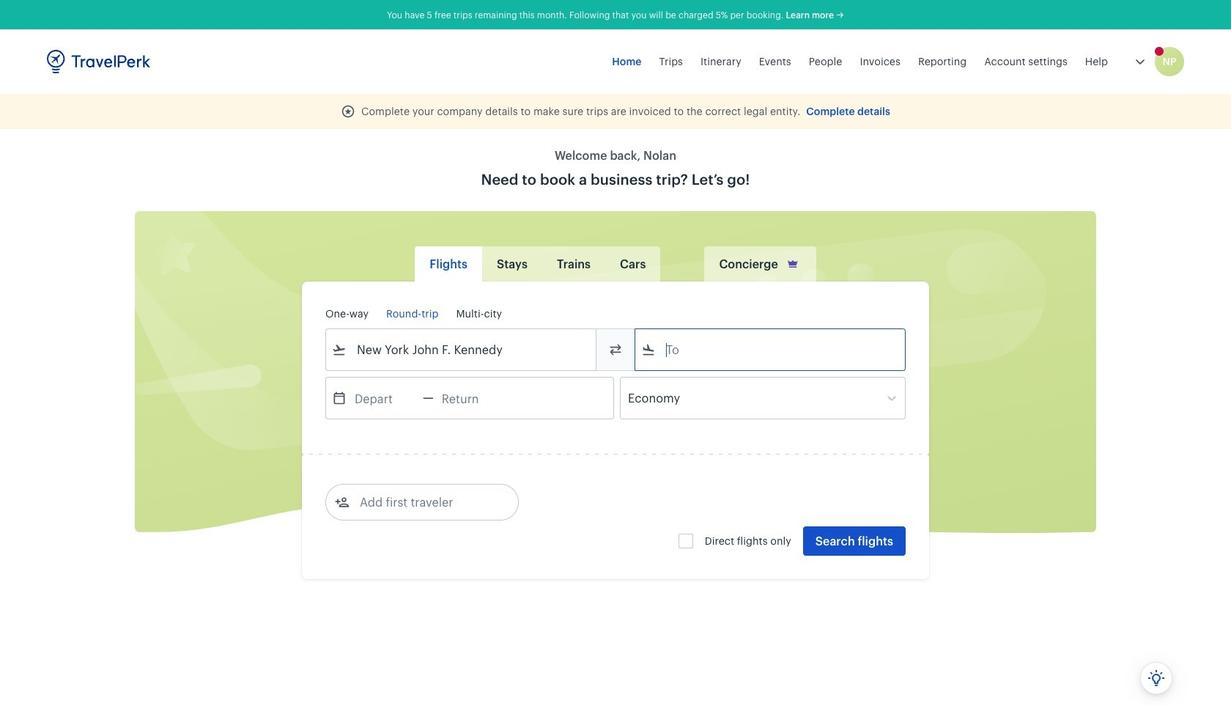 Task type: locate. For each thing, give the bounding box(es) containing it.
Return text field
[[434, 378, 510, 419]]

Depart text field
[[347, 378, 423, 419]]



Task type: describe. For each thing, give the bounding box(es) containing it.
From search field
[[347, 338, 577, 362]]

To search field
[[656, 338, 887, 362]]

Add first traveler search field
[[350, 491, 502, 514]]



